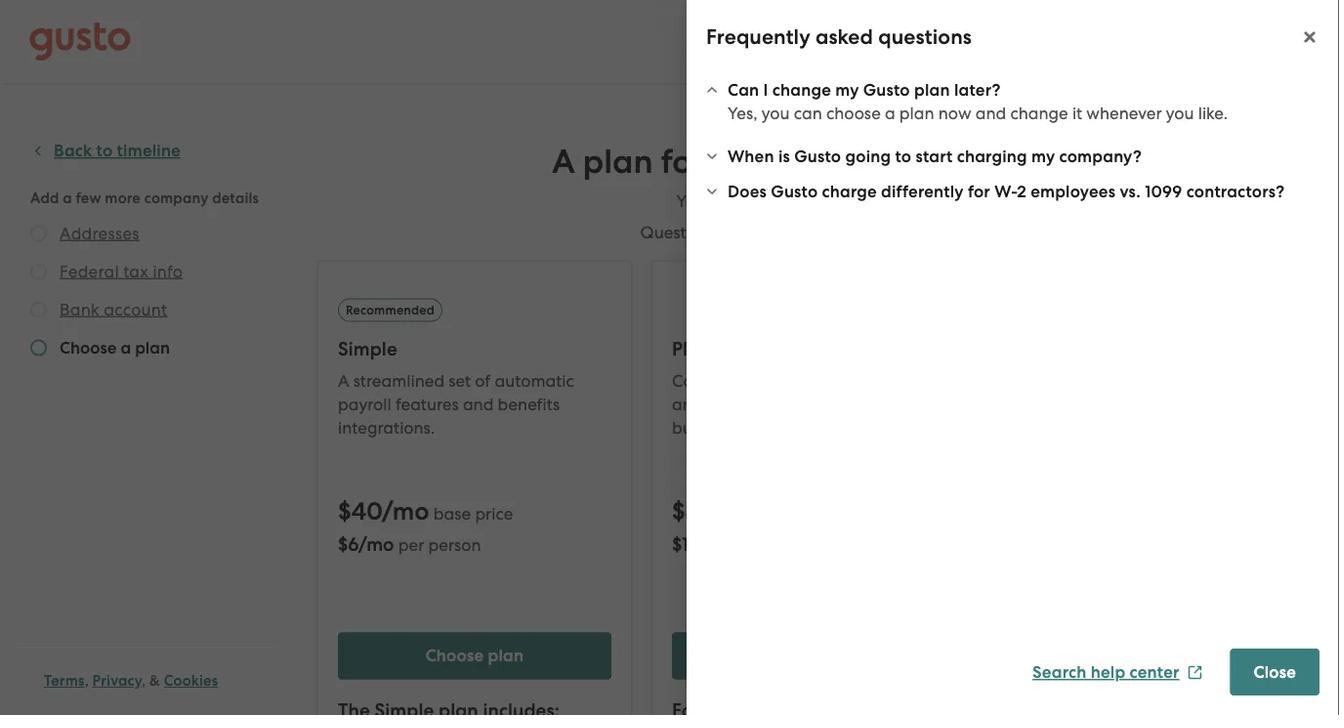 Task type: locate. For each thing, give the bounding box(es) containing it.
now
[[938, 104, 971, 123]]

1 horizontal spatial to
[[895, 146, 912, 166]]

gusto
[[863, 80, 910, 100], [794, 146, 841, 166], [771, 181, 818, 201]]

and up the building
[[672, 394, 703, 414]]

0 horizontal spatial you
[[762, 104, 790, 123]]

a down can i change my gusto plan later?
[[885, 104, 895, 123]]

you down i on the right of the page
[[762, 104, 790, 123]]

and for benefits
[[463, 394, 494, 414]]

for up great
[[774, 394, 796, 414]]

1 horizontal spatial a
[[552, 142, 575, 182]]

home image
[[29, 22, 131, 61]]

whenever
[[1087, 104, 1162, 123]]

give
[[730, 223, 765, 242]]

simple
[[338, 338, 397, 360]]

gusto right is
[[794, 146, 841, 166]]

$
[[338, 496, 351, 526], [672, 496, 685, 526], [338, 533, 348, 555], [672, 533, 682, 555]]

at left any
[[850, 191, 866, 211]]

plan left "now" at right top
[[899, 104, 934, 123]]

us
[[769, 223, 786, 242], [1167, 646, 1185, 666]]

1 horizontal spatial for
[[774, 394, 796, 414]]

a inside comprehensive payroll, benefits, and hr tools for employers building a great place to work.
[[739, 418, 750, 437]]

can right you
[[709, 191, 738, 211]]

it
[[1072, 104, 1082, 123]]

streamlined
[[353, 371, 445, 390]]

plan inside button
[[488, 646, 524, 666]]

0 horizontal spatial and
[[463, 394, 494, 414]]

1 horizontal spatial my
[[1032, 146, 1055, 166]]

contact us button
[[1006, 632, 1280, 679]]

to inside comprehensive payroll, benefits, and hr tools for employers building a great place to work.
[[846, 418, 862, 437]]

0 horizontal spatial us
[[769, 223, 786, 242]]

and inside frequently asked questions dialog
[[976, 104, 1006, 123]]

plan right choose
[[488, 646, 524, 666]]

frequently asked questions dialog
[[687, 0, 1339, 715]]

change right i on the right of the page
[[772, 80, 831, 100]]

and inside a streamlined set of automatic payroll features and benefits integrations.
[[463, 394, 494, 414]]

for left w-
[[968, 181, 990, 201]]

to down employers
[[846, 418, 862, 437]]

to
[[895, 146, 912, 166], [846, 418, 862, 437]]

for up you
[[661, 142, 705, 182]]

0 horizontal spatial ,
[[85, 672, 89, 690]]

my up choose
[[835, 80, 859, 100]]

2 vertical spatial a
[[739, 418, 750, 437]]

vs.
[[1120, 181, 1141, 201]]

comprehensive payroll, benefits, and hr tools for employers building a great place to work.
[[672, 371, 924, 437]]

when
[[728, 146, 774, 166]]

1 horizontal spatial can
[[794, 104, 822, 123]]

frequently
[[706, 25, 811, 49]]

1 vertical spatial a
[[338, 371, 349, 390]]

a down tools
[[739, 418, 750, 437]]

1 vertical spatial a
[[790, 223, 800, 242]]

great
[[754, 418, 796, 437]]

a inside a streamlined set of automatic payroll features and benefits integrations.
[[338, 371, 349, 390]]

a
[[885, 104, 895, 123], [790, 223, 800, 242], [739, 418, 750, 437]]

can inside a plan for every modern business you can change plans at any time.
[[709, 191, 738, 211]]

0 vertical spatial to
[[895, 146, 912, 166]]

any
[[870, 191, 899, 211]]

, left &
[[142, 672, 146, 690]]

0 vertical spatial at
[[850, 191, 866, 211]]

choose
[[826, 104, 881, 123]]

1 vertical spatial to
[[846, 418, 862, 437]]

a left call
[[790, 223, 800, 242]]

change inside a plan for every modern business you can change plans at any time.
[[742, 191, 800, 211]]

you
[[676, 191, 705, 211]]

at
[[850, 191, 866, 211], [835, 223, 852, 242]]

search help center link
[[1033, 662, 1203, 682]]

account menu element
[[1011, 0, 1310, 83]]

change
[[772, 80, 831, 100], [1010, 104, 1068, 123], [742, 191, 800, 211]]

privacy link
[[92, 672, 142, 690]]

2
[[1017, 181, 1027, 201]]

questions? give us a call at
[[640, 223, 852, 242]]

help
[[1091, 662, 1126, 682]]

recommended
[[346, 302, 435, 317]]

is
[[778, 146, 790, 166]]

0 horizontal spatial a
[[739, 418, 750, 437]]

employees
[[1031, 181, 1116, 201]]

0 horizontal spatial for
[[661, 142, 705, 182]]

a
[[552, 142, 575, 182], [338, 371, 349, 390]]

80
[[685, 496, 715, 526]]

2 horizontal spatial a
[[885, 104, 895, 123]]

base
[[433, 504, 471, 523]]

contractors?
[[1186, 181, 1285, 201]]

change left it
[[1010, 104, 1068, 123]]

a for streamlined
[[338, 371, 349, 390]]

0 vertical spatial can
[[794, 104, 822, 123]]

0 vertical spatial change
[[772, 80, 831, 100]]

can left choose
[[794, 104, 822, 123]]

can i change my gusto plan later?
[[728, 80, 1001, 100]]

2 horizontal spatial and
[[976, 104, 1006, 123]]

frequently asked questions
[[706, 25, 972, 49]]

1 you from the left
[[762, 104, 790, 123]]

1099
[[1145, 181, 1182, 201]]

0 horizontal spatial can
[[709, 191, 738, 211]]

/mo up per
[[382, 496, 429, 526]]

$ 80 $ 12
[[672, 496, 715, 555]]

asked
[[816, 25, 873, 49]]

1 vertical spatial gusto
[[794, 146, 841, 166]]

/mo down 40
[[359, 533, 394, 555]]

/mo
[[382, 496, 429, 526], [359, 533, 394, 555]]

gusto down is
[[771, 181, 818, 201]]

you
[[762, 104, 790, 123], [1166, 104, 1194, 123]]

to left start
[[895, 146, 912, 166]]

w-
[[994, 181, 1017, 201]]

cookies button
[[164, 669, 218, 693]]

my
[[835, 80, 859, 100], [1032, 146, 1055, 166]]

0 horizontal spatial to
[[846, 418, 862, 437]]

gusto up choose
[[863, 80, 910, 100]]

plan up questions?
[[583, 142, 653, 182]]

and down of
[[463, 394, 494, 414]]

1 horizontal spatial a
[[790, 223, 800, 242]]

going
[[845, 146, 891, 166]]

2 vertical spatial change
[[742, 191, 800, 211]]

us right 'give'
[[769, 223, 786, 242]]

start
[[916, 146, 953, 166]]

to inside frequently asked questions dialog
[[895, 146, 912, 166]]

choose
[[426, 646, 484, 666]]

0 horizontal spatial my
[[835, 80, 859, 100]]

at right call
[[835, 223, 852, 242]]

hr
[[707, 394, 729, 414]]

0 vertical spatial my
[[835, 80, 859, 100]]

2 horizontal spatial for
[[968, 181, 990, 201]]

can
[[794, 104, 822, 123], [709, 191, 738, 211]]

privacy
[[92, 672, 142, 690]]

1 horizontal spatial ,
[[142, 672, 146, 690]]

0 vertical spatial a
[[885, 104, 895, 123]]

1 horizontal spatial us
[[1167, 646, 1185, 666]]

and
[[976, 104, 1006, 123], [463, 394, 494, 414], [672, 394, 703, 414]]

you left the like.
[[1166, 104, 1194, 123]]

1 , from the left
[[85, 672, 89, 690]]

per
[[398, 535, 424, 554]]

payroll
[[338, 394, 391, 414]]

, left privacy
[[85, 672, 89, 690]]

time.
[[903, 191, 941, 211]]

search
[[1033, 662, 1087, 682]]

plans
[[804, 191, 846, 211]]

charging
[[957, 146, 1027, 166]]

1 vertical spatial us
[[1167, 646, 1185, 666]]

a inside a plan for every modern business you can change plans at any time.
[[552, 142, 575, 182]]

a plan for every modern business you can change plans at any time.
[[552, 142, 1065, 211]]

0 horizontal spatial a
[[338, 371, 349, 390]]

my up employees
[[1032, 146, 1055, 166]]

for inside comprehensive payroll, benefits, and hr tools for employers building a great place to work.
[[774, 394, 796, 414]]

automatic
[[495, 371, 574, 390]]

2 you from the left
[[1166, 104, 1194, 123]]

center
[[1130, 662, 1180, 682]]

choose plan button
[[338, 632, 611, 679]]

1 vertical spatial change
[[1010, 104, 1068, 123]]

and for change
[[976, 104, 1006, 123]]

and down 'later?' on the right top
[[976, 104, 1006, 123]]

12
[[682, 533, 699, 555]]

0 vertical spatial a
[[552, 142, 575, 182]]

1 vertical spatial can
[[709, 191, 738, 211]]

a inside frequently asked questions dialog
[[885, 104, 895, 123]]

1 horizontal spatial you
[[1166, 104, 1194, 123]]

1 horizontal spatial and
[[672, 394, 703, 414]]

for
[[661, 142, 705, 182], [968, 181, 990, 201], [774, 394, 796, 414]]

plan
[[914, 80, 950, 100], [899, 104, 934, 123], [583, 142, 653, 182], [488, 646, 524, 666]]

us right contact
[[1167, 646, 1185, 666]]

change up 'give'
[[742, 191, 800, 211]]



Task type: vqa. For each thing, say whether or not it's contained in the screenshot.
A related to streamlined
yes



Task type: describe. For each thing, give the bounding box(es) containing it.
a for plan
[[552, 142, 575, 182]]

close
[[1254, 662, 1296, 682]]

questions?
[[640, 223, 726, 242]]

search help center
[[1033, 662, 1180, 682]]

contact
[[1101, 646, 1163, 666]]

&
[[150, 672, 160, 690]]

every
[[713, 142, 798, 182]]

us inside "button"
[[1167, 646, 1185, 666]]

employers
[[800, 394, 879, 414]]

charge
[[822, 181, 877, 201]]

1 vertical spatial at
[[835, 223, 852, 242]]

yes,
[[728, 104, 758, 123]]

business
[[935, 142, 1065, 182]]

can inside frequently asked questions dialog
[[794, 104, 822, 123]]

differently
[[881, 181, 964, 201]]

0 vertical spatial gusto
[[863, 80, 910, 100]]

cookies
[[164, 672, 218, 690]]

call
[[805, 223, 831, 242]]

change for business
[[742, 191, 800, 211]]

does
[[728, 181, 767, 201]]

integrations.
[[338, 418, 435, 437]]

terms
[[44, 672, 85, 690]]

set
[[449, 371, 471, 390]]

and inside comprehensive payroll, benefits, and hr tools for employers building a great place to work.
[[672, 394, 703, 414]]

40
[[351, 496, 382, 526]]

when is gusto going to start charging my company?
[[728, 146, 1142, 166]]

price
[[475, 504, 513, 523]]

1 vertical spatial /mo
[[359, 533, 394, 555]]

0 vertical spatial /mo
[[382, 496, 429, 526]]

company?
[[1059, 146, 1142, 166]]

modern
[[806, 142, 927, 182]]

for inside a plan for every modern business you can change plans at any time.
[[661, 142, 705, 182]]

benefits
[[498, 394, 560, 414]]

contact us
[[1101, 646, 1185, 666]]

questions
[[878, 25, 972, 49]]

0 vertical spatial us
[[769, 223, 786, 242]]

building
[[672, 418, 735, 437]]

tools
[[733, 394, 770, 414]]

work.
[[866, 418, 908, 437]]

2 vertical spatial gusto
[[771, 181, 818, 201]]

features
[[396, 394, 459, 414]]

terms , privacy , & cookies
[[44, 672, 218, 690]]

$ 40 /mo base price $ 6 /mo per person
[[338, 496, 513, 555]]

i
[[763, 80, 768, 100]]

a streamlined set of automatic payroll features and benefits integrations.
[[338, 371, 574, 437]]

plus
[[672, 338, 707, 360]]

does gusto charge differently for w-2 employees vs. 1099 contractors?
[[728, 181, 1285, 201]]

at inside a plan for every modern business you can change plans at any time.
[[850, 191, 866, 211]]

plan up "now" at right top
[[914, 80, 950, 100]]

2 , from the left
[[142, 672, 146, 690]]

1 vertical spatial my
[[1032, 146, 1055, 166]]

yes, you can choose a plan now and change it whenever you like.
[[728, 104, 1228, 123]]

change for plan
[[1010, 104, 1068, 123]]

for inside frequently asked questions dialog
[[968, 181, 990, 201]]

close button
[[1230, 649, 1320, 695]]

of
[[475, 371, 491, 390]]

plan inside a plan for every modern business you can change plans at any time.
[[583, 142, 653, 182]]

benefits,
[[857, 371, 924, 390]]

payroll,
[[795, 371, 853, 390]]

terms link
[[44, 672, 85, 690]]

6
[[348, 533, 359, 555]]

place
[[800, 418, 842, 437]]

person
[[428, 535, 481, 554]]

comprehensive
[[672, 371, 791, 390]]

can
[[728, 80, 759, 100]]

later?
[[954, 80, 1001, 100]]

choose plan
[[426, 646, 524, 666]]

like.
[[1198, 104, 1228, 123]]



